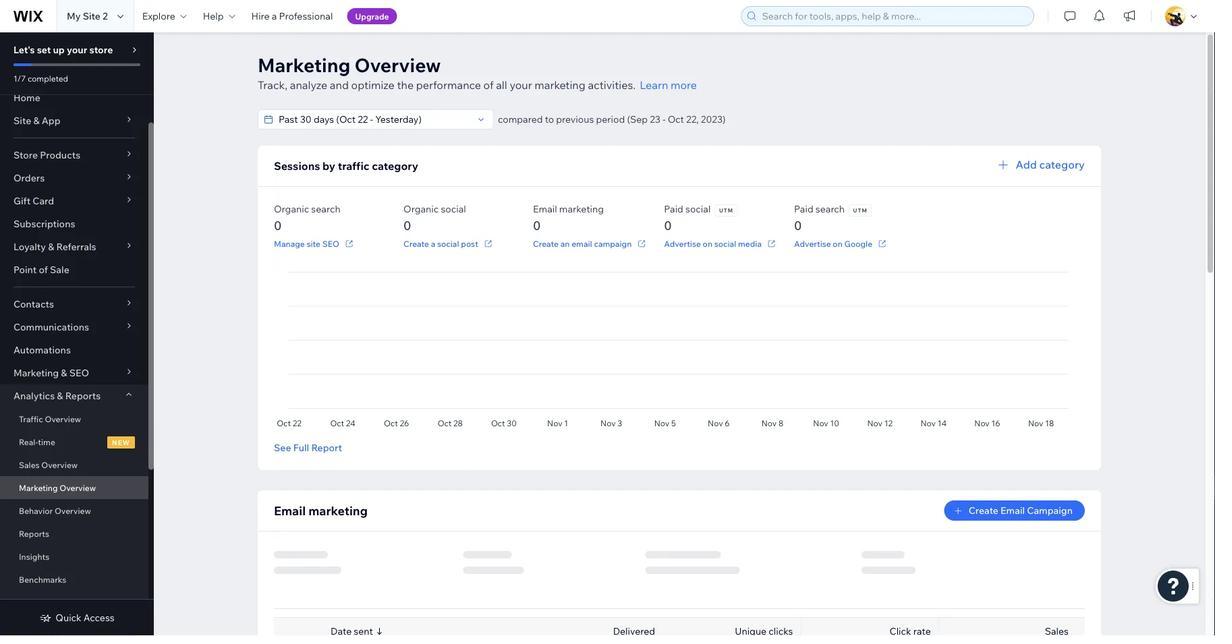 Task type: locate. For each thing, give the bounding box(es) containing it.
0 horizontal spatial a
[[272, 10, 277, 22]]

None field
[[275, 110, 473, 129]]

0 up create a social post
[[404, 218, 411, 233]]

& left app
[[33, 115, 40, 127]]

1 vertical spatial a
[[431, 239, 435, 249]]

overview for behavior overview
[[55, 506, 91, 516]]

upgrade button
[[347, 8, 397, 24]]

your right up at the top left of page
[[67, 44, 87, 56]]

social left "post"
[[437, 239, 459, 249]]

create left campaign
[[969, 505, 999, 517]]

real-time
[[19, 437, 55, 447]]

automations
[[13, 344, 71, 356]]

& inside the marketing & seo dropdown button
[[61, 367, 67, 379]]

0 horizontal spatial paid
[[664, 203, 683, 215]]

& inside site & app dropdown button
[[33, 115, 40, 127]]

0 vertical spatial of
[[484, 78, 494, 92]]

1 horizontal spatial category
[[1039, 158, 1085, 171]]

a right hire
[[272, 10, 277, 22]]

social inside organic social 0
[[441, 203, 466, 215]]

0 vertical spatial reports
[[65, 390, 101, 402]]

benchmarks
[[19, 575, 66, 585]]

point of sale
[[13, 264, 69, 276]]

2 on from the left
[[833, 239, 843, 249]]

learn more link
[[640, 77, 697, 93]]

behavior
[[19, 506, 53, 516]]

2 vertical spatial marketing
[[19, 483, 58, 493]]

marketing up to
[[535, 78, 586, 92]]

search
[[311, 203, 341, 215], [816, 203, 845, 215]]

email down see
[[274, 503, 306, 518]]

overview up the on the top of the page
[[355, 53, 441, 77]]

a down organic social 0
[[431, 239, 435, 249]]

contacts
[[13, 298, 54, 310]]

organic inside organic search 0
[[274, 203, 309, 215]]

email for email marketing 0
[[533, 203, 557, 215]]

0 vertical spatial marketing
[[258, 53, 350, 77]]

5 0 from the left
[[794, 218, 802, 233]]

1 organic from the left
[[274, 203, 309, 215]]

0 down paid social
[[664, 218, 672, 233]]

0 up manage
[[274, 218, 282, 233]]

1 vertical spatial marketing
[[13, 367, 59, 379]]

paid up advertise on social media
[[664, 203, 683, 215]]

create down organic social 0
[[404, 239, 429, 249]]

advertise inside advertise on google link
[[794, 239, 831, 249]]

site inside dropdown button
[[13, 115, 31, 127]]

1 horizontal spatial create
[[533, 239, 559, 249]]

social up advertise on social media
[[686, 203, 711, 215]]

& up 'analytics & reports'
[[61, 367, 67, 379]]

of left "all"
[[484, 78, 494, 92]]

advertise on google
[[794, 239, 873, 249]]

1 horizontal spatial organic
[[404, 203, 439, 215]]

0 horizontal spatial of
[[39, 264, 48, 276]]

social left media
[[714, 239, 736, 249]]

sessions
[[274, 159, 320, 173]]

0 horizontal spatial email
[[274, 503, 306, 518]]

seo inside dropdown button
[[69, 367, 89, 379]]

marketing for email marketing
[[308, 503, 368, 518]]

1 horizontal spatial of
[[484, 78, 494, 92]]

search inside organic search 0
[[311, 203, 341, 215]]

1 horizontal spatial a
[[431, 239, 435, 249]]

1 search from the left
[[311, 203, 341, 215]]

organic for organic social 0
[[404, 203, 439, 215]]

search for paid search
[[816, 203, 845, 215]]

analytics & reports
[[13, 390, 101, 402]]

my site 2
[[67, 10, 108, 22]]

a for social
[[431, 239, 435, 249]]

paid up "advertise on google" at the right of page
[[794, 203, 814, 215]]

email
[[533, 203, 557, 215], [274, 503, 306, 518], [1001, 505, 1025, 517]]

1 horizontal spatial email
[[533, 203, 557, 215]]

advertise for search
[[794, 239, 831, 249]]

email inside email marketing 0
[[533, 203, 557, 215]]

& inside analytics & reports popup button
[[57, 390, 63, 402]]

on down paid social
[[703, 239, 713, 249]]

1 horizontal spatial seo
[[322, 239, 339, 249]]

create left an
[[533, 239, 559, 249]]

1 paid from the left
[[664, 203, 683, 215]]

on
[[703, 239, 713, 249], [833, 239, 843, 249]]

paid for paid search
[[794, 203, 814, 215]]

hire
[[251, 10, 270, 22]]

& right loyalty
[[48, 241, 54, 253]]

marketing inside marketing overview track, analyze and optimize the performance of all your marketing activities. learn more
[[258, 53, 350, 77]]

1/7 completed
[[13, 73, 68, 83]]

4 0 from the left
[[664, 218, 672, 233]]

store
[[13, 149, 38, 161]]

category right add
[[1039, 158, 1085, 171]]

site & app
[[13, 115, 60, 127]]

& for site
[[33, 115, 40, 127]]

1 vertical spatial site
[[13, 115, 31, 127]]

social up create a social post link
[[441, 203, 466, 215]]

let's
[[13, 44, 35, 56]]

0 inside email marketing 0
[[533, 218, 541, 233]]

marketing for marketing overview
[[19, 483, 58, 493]]

marketing down the report
[[308, 503, 368, 518]]

marketing up behavior
[[19, 483, 58, 493]]

an
[[561, 239, 570, 249]]

search up manage site seo link
[[311, 203, 341, 215]]

site left speed
[[19, 598, 34, 608]]

marketing inside marketing overview track, analyze and optimize the performance of all your marketing activities. learn more
[[535, 78, 586, 92]]

create an email campaign link
[[533, 238, 648, 250]]

store products
[[13, 149, 80, 161]]

of left the sale
[[39, 264, 48, 276]]

quick access button
[[39, 612, 114, 624]]

manage site seo link
[[274, 238, 356, 250]]

1 advertise from the left
[[664, 239, 701, 249]]

1 vertical spatial of
[[39, 264, 48, 276]]

see
[[274, 442, 291, 454]]

all
[[496, 78, 507, 92]]

help
[[203, 10, 224, 22]]

1 horizontal spatial paid
[[794, 203, 814, 215]]

gift card button
[[0, 190, 148, 213]]

0 horizontal spatial your
[[67, 44, 87, 56]]

2 utm from the left
[[853, 207, 868, 214]]

22,
[[686, 113, 699, 125]]

overview inside marketing overview track, analyze and optimize the performance of all your marketing activities. learn more
[[355, 53, 441, 77]]

organic inside organic social 0
[[404, 203, 439, 215]]

on left google
[[833, 239, 843, 249]]

1 utm from the left
[[719, 207, 733, 214]]

overview
[[355, 53, 441, 77], [45, 414, 81, 424], [41, 460, 78, 470], [60, 483, 96, 493], [55, 506, 91, 516]]

create a social post link
[[404, 238, 494, 250]]

seo down automations link
[[69, 367, 89, 379]]

0
[[274, 218, 282, 233], [404, 218, 411, 233], [533, 218, 541, 233], [664, 218, 672, 233], [794, 218, 802, 233]]

your right "all"
[[510, 78, 532, 92]]

let's set up your store
[[13, 44, 113, 56]]

email left campaign
[[1001, 505, 1025, 517]]

1 horizontal spatial utm
[[853, 207, 868, 214]]

sales overview link
[[0, 453, 148, 476]]

performance
[[416, 78, 481, 92]]

1 horizontal spatial your
[[510, 78, 532, 92]]

2 advertise from the left
[[794, 239, 831, 249]]

create a social post
[[404, 239, 478, 249]]

(sep
[[627, 113, 648, 125]]

marketing inside dropdown button
[[13, 367, 59, 379]]

utm up advertise on social media link
[[719, 207, 733, 214]]

& down marketing & seo
[[57, 390, 63, 402]]

& for analytics
[[57, 390, 63, 402]]

create email campaign button
[[944, 501, 1085, 521]]

your
[[67, 44, 87, 56], [510, 78, 532, 92]]

manage site seo
[[274, 239, 339, 249]]

paid social
[[664, 203, 711, 215]]

media
[[738, 239, 762, 249]]

search up "advertise on google" at the right of page
[[816, 203, 845, 215]]

1 vertical spatial marketing
[[559, 203, 604, 215]]

0 horizontal spatial seo
[[69, 367, 89, 379]]

overview down 'analytics & reports'
[[45, 414, 81, 424]]

advertise down paid social
[[664, 239, 701, 249]]

utm up google
[[853, 207, 868, 214]]

track,
[[258, 78, 288, 92]]

marketing for email marketing 0
[[559, 203, 604, 215]]

site
[[83, 10, 100, 22], [13, 115, 31, 127], [19, 598, 34, 608]]

1 horizontal spatial search
[[816, 203, 845, 215]]

2 paid from the left
[[794, 203, 814, 215]]

marketing overview
[[19, 483, 96, 493]]

speed
[[36, 598, 61, 608]]

overview up behavior overview link
[[60, 483, 96, 493]]

0 vertical spatial a
[[272, 10, 277, 22]]

orders button
[[0, 167, 148, 190]]

1 horizontal spatial advertise
[[794, 239, 831, 249]]

behavior overview link
[[0, 499, 148, 522]]

2 horizontal spatial email
[[1001, 505, 1025, 517]]

2 organic from the left
[[404, 203, 439, 215]]

3 0 from the left
[[533, 218, 541, 233]]

insights
[[19, 552, 49, 562]]

marketing for marketing overview track, analyze and optimize the performance of all your marketing activities. learn more
[[258, 53, 350, 77]]

home link
[[0, 86, 148, 109]]

sale
[[50, 264, 69, 276]]

1 horizontal spatial reports
[[65, 390, 101, 402]]

paid
[[664, 203, 683, 215], [794, 203, 814, 215]]

seo right site
[[322, 239, 339, 249]]

1 on from the left
[[703, 239, 713, 249]]

create an email campaign
[[533, 239, 632, 249]]

1 0 from the left
[[274, 218, 282, 233]]

marketing overview track, analyze and optimize the performance of all your marketing activities. learn more
[[258, 53, 697, 92]]

gift
[[13, 195, 30, 207]]

organic up manage
[[274, 203, 309, 215]]

loyalty & referrals
[[13, 241, 96, 253]]

marketing up email
[[559, 203, 604, 215]]

app
[[42, 115, 60, 127]]

0 horizontal spatial organic
[[274, 203, 309, 215]]

up
[[53, 44, 65, 56]]

activities.
[[588, 78, 636, 92]]

1 vertical spatial seo
[[69, 367, 89, 379]]

marketing up analyze
[[258, 53, 350, 77]]

seo
[[322, 239, 339, 249], [69, 367, 89, 379]]

0 up "create an email campaign"
[[533, 218, 541, 233]]

advertise down paid search
[[794, 239, 831, 249]]

0 horizontal spatial reports
[[19, 529, 49, 539]]

2 vertical spatial marketing
[[308, 503, 368, 518]]

site & app button
[[0, 109, 148, 132]]

0 horizontal spatial on
[[703, 239, 713, 249]]

organic
[[274, 203, 309, 215], [404, 203, 439, 215]]

subscriptions link
[[0, 213, 148, 235]]

overview for traffic overview
[[45, 414, 81, 424]]

communications
[[13, 321, 89, 333]]

search for organic search 0
[[311, 203, 341, 215]]

reports
[[65, 390, 101, 402], [19, 529, 49, 539]]

site inside "link"
[[19, 598, 34, 608]]

category right traffic
[[372, 159, 418, 173]]

0 vertical spatial your
[[67, 44, 87, 56]]

email
[[572, 239, 592, 249]]

2 0 from the left
[[404, 218, 411, 233]]

optimize
[[351, 78, 395, 92]]

0 horizontal spatial advertise
[[664, 239, 701, 249]]

0 inside organic search 0
[[274, 218, 282, 233]]

1 vertical spatial your
[[510, 78, 532, 92]]

& inside loyalty & referrals popup button
[[48, 241, 54, 253]]

reports up insights
[[19, 529, 49, 539]]

a for professional
[[272, 10, 277, 22]]

Search for tools, apps, help & more... field
[[758, 7, 1030, 26]]

0 horizontal spatial utm
[[719, 207, 733, 214]]

overview up marketing overview
[[41, 460, 78, 470]]

1 horizontal spatial on
[[833, 239, 843, 249]]

email up "create an email campaign"
[[533, 203, 557, 215]]

organic up create a social post
[[404, 203, 439, 215]]

campaign
[[1027, 505, 1073, 517]]

site for site & app
[[13, 115, 31, 127]]

products
[[40, 149, 80, 161]]

site down home
[[13, 115, 31, 127]]

site left 2 at the left top of the page
[[83, 10, 100, 22]]

marketing & seo button
[[0, 362, 148, 385]]

0 vertical spatial marketing
[[535, 78, 586, 92]]

marketing up analytics
[[13, 367, 59, 379]]

0 horizontal spatial create
[[404, 239, 429, 249]]

2 horizontal spatial create
[[969, 505, 999, 517]]

0 horizontal spatial search
[[311, 203, 341, 215]]

card
[[33, 195, 54, 207]]

0 down paid search
[[794, 218, 802, 233]]

overview for sales overview
[[41, 460, 78, 470]]

analytics & reports button
[[0, 385, 148, 408]]

0 inside organic social 0
[[404, 218, 411, 233]]

advertise inside advertise on social media link
[[664, 239, 701, 249]]

sales overview
[[19, 460, 78, 470]]

reports down the marketing & seo dropdown button on the bottom left of the page
[[65, 390, 101, 402]]

to
[[545, 113, 554, 125]]

&
[[33, 115, 40, 127], [48, 241, 54, 253], [61, 367, 67, 379], [57, 390, 63, 402]]

paid for paid social
[[664, 203, 683, 215]]

& for loyalty
[[48, 241, 54, 253]]

advertise for social
[[664, 239, 701, 249]]

2 vertical spatial site
[[19, 598, 34, 608]]

marketing inside email marketing 0
[[559, 203, 604, 215]]

overview up 'reports' link at the bottom left of page
[[55, 506, 91, 516]]

0 vertical spatial seo
[[322, 239, 339, 249]]

2 search from the left
[[816, 203, 845, 215]]



Task type: describe. For each thing, give the bounding box(es) containing it.
seo for manage site seo
[[322, 239, 339, 249]]

traffic overview link
[[0, 408, 148, 430]]

insights link
[[0, 545, 148, 568]]

full
[[293, 442, 309, 454]]

overview for marketing overview
[[60, 483, 96, 493]]

0 vertical spatial site
[[83, 10, 100, 22]]

traffic
[[19, 414, 43, 424]]

advertise on google link
[[794, 238, 889, 250]]

organic for organic search 0
[[274, 203, 309, 215]]

1/7
[[13, 73, 26, 83]]

professional
[[279, 10, 333, 22]]

of inside marketing overview track, analyze and optimize the performance of all your marketing activities. learn more
[[484, 78, 494, 92]]

reports link
[[0, 522, 148, 545]]

of inside sidebar element
[[39, 264, 48, 276]]

upgrade
[[355, 11, 389, 21]]

2023)
[[701, 113, 726, 125]]

gift card
[[13, 195, 54, 207]]

organic search 0
[[274, 203, 341, 233]]

traffic overview
[[19, 414, 81, 424]]

0 for organic search 0
[[274, 218, 282, 233]]

on for paid social
[[703, 239, 713, 249]]

behavior overview
[[19, 506, 91, 516]]

report
[[311, 442, 342, 454]]

overview for marketing overview track, analyze and optimize the performance of all your marketing activities. learn more
[[355, 53, 441, 77]]

on for paid search
[[833, 239, 843, 249]]

point of sale link
[[0, 258, 148, 281]]

sessions by traffic category
[[274, 159, 418, 173]]

add category
[[1016, 158, 1085, 171]]

email inside button
[[1001, 505, 1025, 517]]

time
[[38, 437, 55, 447]]

contacts button
[[0, 293, 148, 316]]

sidebar element
[[0, 32, 154, 636]]

your inside marketing overview track, analyze and optimize the performance of all your marketing activities. learn more
[[510, 78, 532, 92]]

site speed link
[[0, 591, 148, 614]]

post
[[461, 239, 478, 249]]

1 vertical spatial reports
[[19, 529, 49, 539]]

access
[[84, 612, 114, 624]]

seo for marketing & seo
[[69, 367, 89, 379]]

marketing for marketing & seo
[[13, 367, 59, 379]]

site for site speed
[[19, 598, 34, 608]]

learn
[[640, 78, 668, 92]]

communications button
[[0, 316, 148, 339]]

automations link
[[0, 339, 148, 362]]

by
[[323, 159, 335, 173]]

email marketing 0
[[533, 203, 604, 233]]

loyalty & referrals button
[[0, 235, 148, 258]]

email marketing
[[274, 503, 368, 518]]

analyze
[[290, 78, 327, 92]]

add category button
[[996, 157, 1085, 173]]

benchmarks link
[[0, 568, 148, 591]]

oct
[[668, 113, 684, 125]]

& for marketing
[[61, 367, 67, 379]]

0 for organic social 0
[[404, 218, 411, 233]]

and
[[330, 78, 349, 92]]

store products button
[[0, 144, 148, 167]]

more
[[671, 78, 697, 92]]

your inside sidebar element
[[67, 44, 87, 56]]

home
[[13, 92, 40, 104]]

orders
[[13, 172, 45, 184]]

explore
[[142, 10, 175, 22]]

see full report
[[274, 442, 342, 454]]

set
[[37, 44, 51, 56]]

category inside button
[[1039, 158, 1085, 171]]

analytics
[[13, 390, 55, 402]]

advertise on social media
[[664, 239, 762, 249]]

hire a professional
[[251, 10, 333, 22]]

0 for email marketing 0
[[533, 218, 541, 233]]

my
[[67, 10, 81, 22]]

utm for paid social
[[719, 207, 733, 214]]

reports inside popup button
[[65, 390, 101, 402]]

marketing overview link
[[0, 476, 148, 499]]

sales
[[19, 460, 40, 470]]

help button
[[195, 0, 243, 32]]

utm for paid search
[[853, 207, 868, 214]]

referrals
[[56, 241, 96, 253]]

0 horizontal spatial category
[[372, 159, 418, 173]]

store
[[89, 44, 113, 56]]

compared
[[498, 113, 543, 125]]

create for organic social 0
[[404, 239, 429, 249]]

traffic
[[338, 159, 369, 173]]

marketing & seo
[[13, 367, 89, 379]]

create inside button
[[969, 505, 999, 517]]

advertise on social media link
[[664, 238, 778, 250]]

email for email marketing
[[274, 503, 306, 518]]

add
[[1016, 158, 1037, 171]]

create for email marketing 0
[[533, 239, 559, 249]]

point
[[13, 264, 37, 276]]

loyalty
[[13, 241, 46, 253]]

completed
[[28, 73, 68, 83]]

new
[[112, 438, 130, 447]]

-
[[663, 113, 666, 125]]

site speed
[[19, 598, 61, 608]]

quick access
[[56, 612, 114, 624]]



Task type: vqa. For each thing, say whether or not it's contained in the screenshot.
9's 9
no



